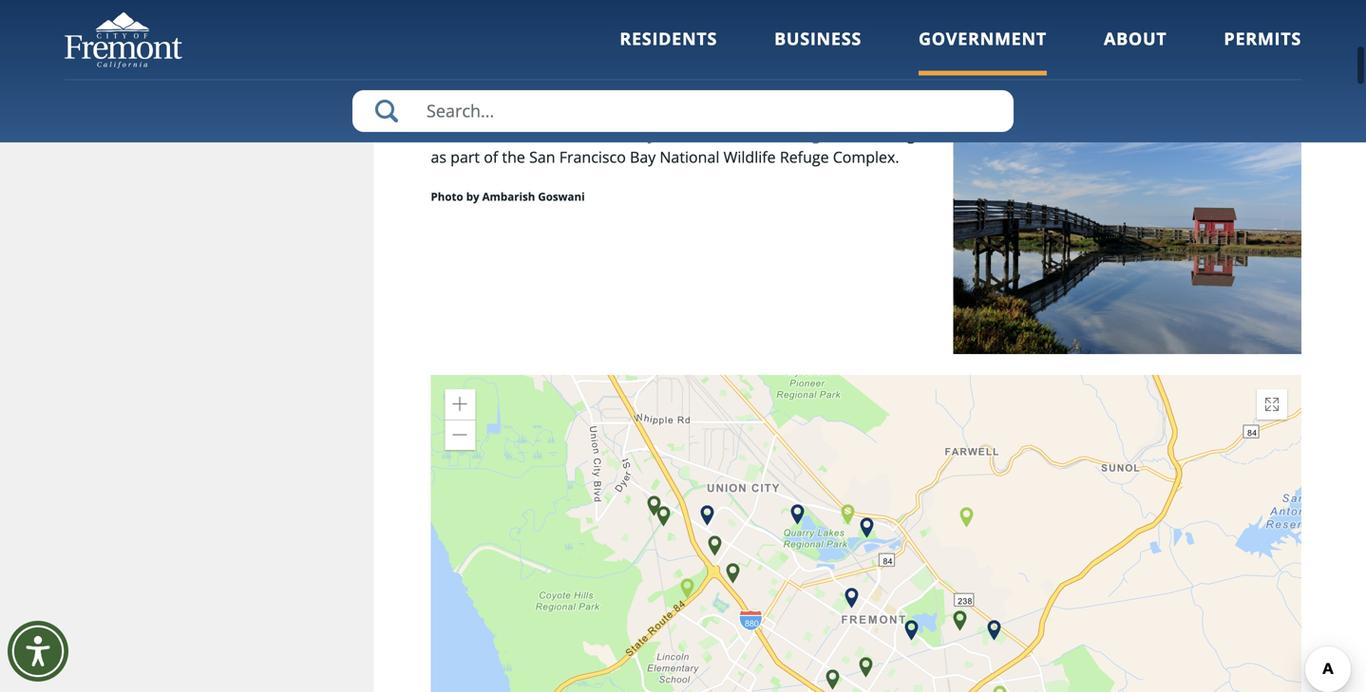 Task type: vqa. For each thing, say whether or not it's contained in the screenshot.
National to the middle
yes



Task type: locate. For each thing, give the bounding box(es) containing it.
2 vertical spatial refuge
[[780, 147, 829, 167]]

2 by from the top
[[466, 189, 480, 204]]

san right the
[[529, 147, 556, 167]]

is managed as part of the san francisco bay national wildlife refuge complex.
[[431, 124, 933, 167]]

government link
[[919, 27, 1047, 76]]

part
[[451, 147, 480, 167]]

san down news
[[596, 82, 640, 115]]

francisco inside is managed as part of the san francisco bay national wildlife refuge complex.
[[560, 147, 626, 167]]

about link
[[1104, 27, 1168, 76]]

don up as
[[431, 124, 461, 144]]

don up part
[[431, 82, 480, 115]]

0 vertical spatial photo
[[431, 22, 464, 37]]

national
[[818, 82, 924, 115], [660, 124, 720, 144], [660, 147, 720, 167]]

by for aric
[[466, 22, 480, 37]]

group
[[633, 22, 667, 37]]

photo left aric
[[431, 22, 464, 37]]

national up is
[[818, 82, 924, 115]]

san up goswani
[[529, 124, 555, 144]]

national inside is managed as part of the san francisco bay national wildlife refuge complex.
[[660, 147, 720, 167]]

bay
[[549, 22, 569, 37], [767, 82, 812, 115], [630, 124, 656, 144], [630, 147, 656, 167]]

don edwards san francisco bay national wildlife refuge link
[[431, 123, 1302, 354]]

francisco
[[646, 82, 761, 115], [559, 124, 626, 144], [560, 147, 626, 167]]

1 vertical spatial don edwards san francisco bay national wildlife refuge
[[431, 124, 829, 144]]

wildlife
[[930, 82, 1023, 115], [724, 124, 776, 144], [724, 147, 776, 167]]

national down search 'text field'
[[660, 147, 720, 167]]

edwards up the
[[486, 82, 590, 115]]

1 vertical spatial by
[[466, 189, 480, 204]]

2 vertical spatial francisco
[[560, 147, 626, 167]]

san
[[596, 82, 640, 115], [529, 124, 555, 144], [529, 147, 556, 167]]

don edwards san francisco bay national wildlife refuge
[[431, 82, 1113, 115], [431, 124, 829, 144]]

0 vertical spatial national
[[818, 82, 924, 115]]

1 don from the top
[[431, 82, 480, 115]]

refuge down about link
[[1029, 82, 1113, 115]]

photo
[[431, 22, 464, 37], [431, 189, 464, 204]]

enter fullscreen image
[[1265, 397, 1280, 412]]

government
[[919, 27, 1047, 50]]

photo for photo by aric crabb - bay area news group
[[431, 22, 464, 37]]

0 vertical spatial don
[[431, 82, 480, 115]]

this map is not accessible, please proceed to the list below application
[[431, 375, 1303, 693]]

2 vertical spatial san
[[529, 147, 556, 167]]

1 photo from the top
[[431, 22, 464, 37]]

0 vertical spatial wildlife
[[930, 82, 1023, 115]]

news
[[600, 22, 631, 37]]

1 vertical spatial don
[[431, 124, 461, 144]]

area
[[572, 22, 597, 37]]

by
[[466, 22, 480, 37], [466, 189, 480, 204]]

edwards
[[486, 82, 590, 115], [464, 124, 525, 144]]

0 vertical spatial refuge
[[1029, 82, 1113, 115]]

1 by from the top
[[466, 22, 480, 37]]

0 vertical spatial edwards
[[486, 82, 590, 115]]

bay down search 'text field'
[[630, 147, 656, 167]]

photo down as
[[431, 189, 464, 204]]

refuge left complex.
[[780, 147, 829, 167]]

don edwards san francisco bay national wildlife refuge down the residents link
[[431, 124, 829, 144]]

1 vertical spatial national
[[660, 124, 720, 144]]

2 vertical spatial wildlife
[[724, 147, 776, 167]]

photo by aric crabb - bay area news group
[[431, 22, 667, 37]]

1 vertical spatial francisco
[[559, 124, 626, 144]]

0 vertical spatial by
[[466, 22, 480, 37]]

by left ambarish
[[466, 189, 480, 204]]

application
[[431, 375, 1303, 693]]

bay right -
[[549, 22, 569, 37]]

2 vertical spatial national
[[660, 147, 720, 167]]

permits link
[[1225, 27, 1302, 76]]

of
[[484, 147, 498, 167]]

0 vertical spatial don edwards san francisco bay national wildlife refuge
[[431, 82, 1113, 115]]

refuge left is
[[780, 124, 829, 144]]

don
[[431, 82, 480, 115], [431, 124, 461, 144]]

bay down business link
[[767, 82, 812, 115]]

1 vertical spatial refuge
[[780, 124, 829, 144]]

1 vertical spatial photo
[[431, 189, 464, 204]]

national down the residents link
[[660, 124, 720, 144]]

by left aric
[[466, 22, 480, 37]]

photo by ambarish goswani image
[[954, 123, 1302, 354]]

don edwards san francisco bay national wildlife refuge down business link
[[431, 82, 1113, 115]]

residents link
[[620, 27, 718, 76]]

refuge
[[1029, 82, 1113, 115], [780, 124, 829, 144], [780, 147, 829, 167]]

edwards up of
[[464, 124, 525, 144]]

2 photo from the top
[[431, 189, 464, 204]]

Search text field
[[353, 90, 1014, 132]]

business
[[775, 27, 862, 50]]

bay inside is managed as part of the san francisco bay national wildlife refuge complex.
[[630, 147, 656, 167]]



Task type: describe. For each thing, give the bounding box(es) containing it.
goswani
[[538, 189, 585, 204]]

2 don from the top
[[431, 124, 461, 144]]

wildlife inside is managed as part of the san francisco bay national wildlife refuge complex.
[[724, 147, 776, 167]]

1 vertical spatial edwards
[[464, 124, 525, 144]]

0 vertical spatial francisco
[[646, 82, 761, 115]]

national inside "don edwards san francisco bay national wildlife refuge" link
[[660, 124, 720, 144]]

aric
[[482, 22, 504, 37]]

crabb
[[507, 22, 539, 37]]

residents
[[620, 27, 718, 50]]

2 don edwards san francisco bay national wildlife refuge from the top
[[431, 124, 829, 144]]

-
[[542, 22, 546, 37]]

photo by ambarish goswani
[[431, 189, 585, 204]]

san inside is managed as part of the san francisco bay national wildlife refuge complex.
[[529, 147, 556, 167]]

the
[[502, 147, 526, 167]]

0 vertical spatial san
[[596, 82, 640, 115]]

managed
[[867, 124, 933, 144]]

business link
[[775, 27, 862, 76]]

1 don edwards san francisco bay national wildlife refuge from the top
[[431, 82, 1113, 115]]

1 vertical spatial wildlife
[[724, 124, 776, 144]]

complex.
[[833, 147, 900, 167]]

as
[[431, 147, 447, 167]]

photo for photo by ambarish goswani
[[431, 189, 464, 204]]

francisco inside "don edwards san francisco bay national wildlife refuge" link
[[559, 124, 626, 144]]

refuge inside is managed as part of the san francisco bay national wildlife refuge complex.
[[780, 147, 829, 167]]

permits
[[1225, 27, 1302, 50]]

bay down the residents link
[[630, 124, 656, 144]]

by for ambarish
[[466, 189, 480, 204]]

about
[[1104, 27, 1168, 50]]

ambarish
[[482, 189, 535, 204]]

1 vertical spatial san
[[529, 124, 555, 144]]

is
[[852, 124, 863, 144]]



